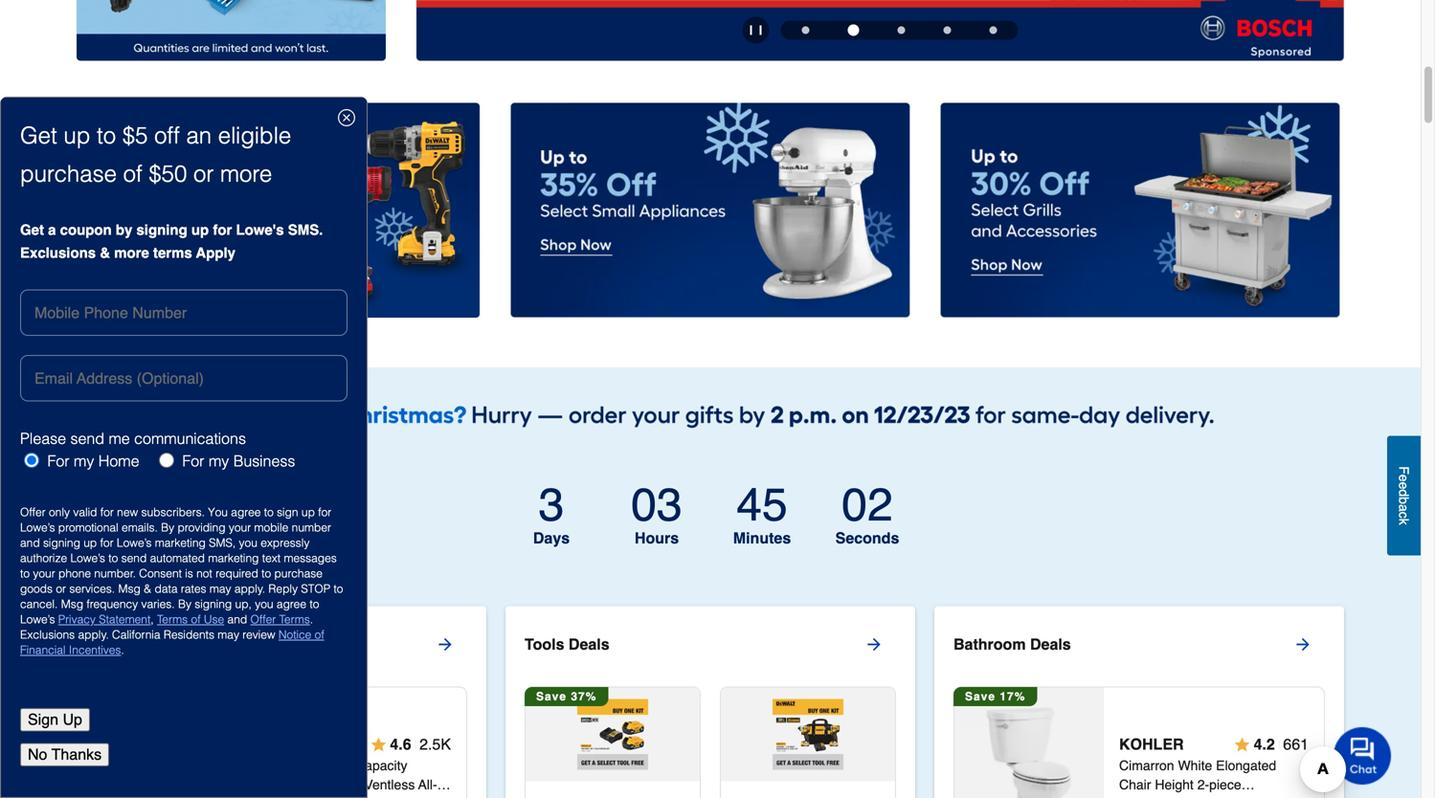 Task type: locate. For each thing, give the bounding box(es) containing it.
bathroom deals
[[954, 636, 1071, 654]]

send
[[70, 430, 104, 448], [121, 552, 147, 565]]

Email Address (Optional) email field
[[20, 355, 348, 402]]

2 save from the left
[[965, 690, 996, 704]]

agree right you at the bottom left of the page
[[231, 506, 261, 519]]

your down authorize
[[33, 567, 55, 581]]

17%
[[1000, 690, 1026, 704]]

save 17%
[[965, 690, 1026, 704]]

shop these last-minute gifts. $99 or less. quantities are limited and won't last. image
[[77, 0, 386, 61]]

$5 for $50
[[82, 744, 97, 759]]

$5 down up
[[82, 744, 97, 759]]

save for save 17%
[[965, 690, 996, 704]]

to inside get up to $5 off an eligible purchase of $50 or more
[[97, 123, 116, 149]]

2 arrow right image from the left
[[865, 635, 884, 655]]

0 vertical spatial $5
[[122, 123, 148, 149]]

1 save from the left
[[536, 690, 567, 704]]

0 vertical spatial offer
[[20, 506, 46, 519]]

& left the data
[[144, 583, 151, 596]]

signing up authorize
[[43, 537, 80, 550]]

bathroom
[[954, 636, 1026, 654]]

1 vertical spatial more
[[114, 245, 149, 262]]

0 vertical spatial your
[[229, 521, 251, 535]]

0 vertical spatial more
[[220, 161, 272, 187]]

apply
[[196, 245, 236, 262]]

1 tools image from the left
[[577, 700, 649, 771]]

to up number.
[[108, 552, 118, 565]]

msg
[[118, 583, 141, 596], [61, 598, 83, 611]]

1 horizontal spatial $50
[[149, 161, 187, 187]]

one
[[276, 797, 302, 799]]

apply. up incentives
[[78, 629, 109, 642]]

get for get a coupon by signing up for lowe's sms. exclusions & more terms apply
[[20, 222, 44, 239]]

1 vertical spatial marketing
[[208, 552, 259, 565]]

more down by
[[114, 245, 149, 262]]

0 vertical spatial you
[[239, 537, 258, 550]]

1 horizontal spatial signing
[[136, 222, 187, 239]]

for inside get a coupon by signing up for lowe's sms. exclusions & more terms apply
[[213, 222, 232, 239]]

sign
[[277, 506, 298, 519], [213, 744, 240, 759]]

$5 inside get up to $5 off $50 when you sign up for sms
[[82, 744, 97, 759]]

signing up the terms
[[136, 222, 187, 239]]

0 horizontal spatial more
[[114, 245, 149, 262]]

1 vertical spatial off
[[100, 744, 117, 759]]

and down up, at the left of page
[[228, 613, 247, 627]]

1 horizontal spatial offer
[[251, 613, 276, 627]]

profile 4.8-cu ft capacity carbon graphite ventless all- in-one washer/dryer com
[[261, 759, 437, 799]]

f e e d b a c k
[[1397, 466, 1412, 525]]

msg up the privacy
[[61, 598, 83, 611]]

sms,
[[209, 537, 236, 550]]

0 vertical spatial may
[[210, 583, 231, 596]]

1 horizontal spatial off
[[154, 123, 180, 149]]

0 vertical spatial sign
[[277, 506, 298, 519]]

for down no
[[19, 765, 37, 781]]

1 rating filled image from the left
[[371, 738, 386, 753]]

$50 down an
[[149, 161, 187, 187]]

2 vertical spatial you
[[185, 744, 209, 759]]

purchase up coupon
[[20, 161, 117, 187]]

0 vertical spatial of
[[123, 161, 142, 187]]

a inside get a coupon by signing up for lowe's sms. exclusions & more terms apply
[[48, 222, 56, 239]]

arrow right image inside tools deals link
[[865, 635, 884, 655]]

only
[[49, 506, 70, 519]]

0 vertical spatial exclusions
[[20, 245, 96, 262]]

0 vertical spatial purchase
[[20, 161, 117, 187]]

2 for from the left
[[182, 453, 204, 470]]

save 37%
[[536, 690, 597, 704]]

1 horizontal spatial $5
[[122, 123, 148, 149]]

rating filled image
[[371, 738, 386, 753], [1235, 738, 1250, 753]]

2 horizontal spatial deals
[[1031, 636, 1071, 654]]

1 horizontal spatial agree
[[277, 598, 307, 611]]

agree down reply
[[277, 598, 307, 611]]

0 horizontal spatial by
[[161, 521, 174, 535]]

apply. up up, at the left of page
[[234, 583, 265, 596]]

you right sms,
[[239, 537, 258, 550]]

save left 37%
[[536, 690, 567, 704]]

0 horizontal spatial purchase
[[20, 161, 117, 187]]

1 vertical spatial offer
[[251, 613, 276, 627]]

1 vertical spatial msg
[[61, 598, 83, 611]]

terms
[[157, 613, 188, 627], [279, 613, 310, 627]]

for down please in the bottom left of the page
[[47, 453, 70, 470]]

tools image
[[577, 700, 649, 771], [773, 700, 844, 771]]

1 horizontal spatial or
[[193, 161, 214, 187]]

marketing up required
[[208, 552, 259, 565]]

my
[[74, 453, 94, 470], [209, 453, 229, 470]]

get inside get a coupon by signing up for lowe's sms. exclusions & more terms apply
[[20, 222, 44, 239]]

sms.
[[288, 222, 323, 239]]

a up k
[[1397, 504, 1412, 512]]

1 vertical spatial of
[[191, 613, 201, 627]]

1 horizontal spatial more
[[220, 161, 272, 187]]

frequency
[[87, 598, 138, 611]]

1 horizontal spatial and
[[228, 613, 247, 627]]

0 horizontal spatial of
[[123, 161, 142, 187]]

save
[[536, 690, 567, 704], [965, 690, 996, 704]]

exclusions down coupon
[[20, 245, 96, 262]]

4.6
[[390, 736, 411, 754]]

offer
[[20, 506, 46, 519], [251, 613, 276, 627]]

1 my from the left
[[74, 453, 94, 470]]

0 horizontal spatial a
[[48, 222, 56, 239]]

up to 35 percent off select small appliances. image
[[511, 103, 910, 318]]

my for home
[[74, 453, 94, 470]]

2 horizontal spatial of
[[315, 629, 324, 642]]

1 horizontal spatial purchase
[[274, 567, 323, 581]]

you right when
[[185, 744, 209, 759]]

chair
[[1120, 778, 1152, 793]]

your up sms,
[[229, 521, 251, 535]]

2 vertical spatial signing
[[195, 598, 232, 611]]

1 terms from the left
[[157, 613, 188, 627]]

kohler
[[1120, 736, 1184, 754]]

2 deals from the left
[[569, 636, 610, 654]]

e
[[1397, 475, 1412, 482], [1397, 482, 1412, 490]]

by up privacy statement , terms of use and offer terms
[[178, 598, 192, 611]]

1 vertical spatial send
[[121, 552, 147, 565]]

0 horizontal spatial marketing
[[155, 537, 206, 550]]

deals down terms of use link
[[182, 636, 223, 654]]

1 horizontal spatial sign
[[277, 506, 298, 519]]

02 seconds
[[836, 479, 900, 547]]

offer up review
[[251, 613, 276, 627]]

1 horizontal spatial send
[[121, 552, 147, 565]]

providing
[[178, 521, 226, 535]]

by
[[116, 222, 132, 239]]

0 horizontal spatial agree
[[231, 506, 261, 519]]

1 horizontal spatial save
[[965, 690, 996, 704]]

0 horizontal spatial arrow right image
[[436, 635, 455, 655]]

,
[[151, 613, 154, 627]]

$5 left an
[[122, 123, 148, 149]]

0 horizontal spatial rating filled image
[[371, 738, 386, 753]]

$5
[[122, 123, 148, 149], [82, 744, 97, 759]]

$5 inside get up to $5 off an eligible purchase of $50 or more
[[122, 123, 148, 149]]

get for get up to $5 off $50 when you sign up for sms
[[19, 744, 42, 759]]

0 vertical spatial or
[[193, 161, 214, 187]]

of up by
[[123, 161, 142, 187]]

2 tools image from the left
[[773, 700, 844, 771]]

& inside 'offer only valid for new subscribers. you agree to sign up for lowe's promotional emails.  by providing your mobile number and signing up for lowe's marketing sms, you expressly authorize lowe's to send automated marketing text messages to your phone number. consent is not required to purchase goods or services. msg & data rates may apply. reply stop to cancel. msg frequency varies. by signing up, you agree to lowe's'
[[144, 583, 151, 596]]

close
[[1224, 797, 1258, 799]]

b
[[1397, 497, 1412, 505]]

send inside 'offer only valid for new subscribers. you agree to sign up for lowe's promotional emails.  by providing your mobile number and signing up for lowe's marketing sms, you expressly authorize lowe's to send automated marketing text messages to your phone number. consent is not required to purchase goods or services. msg & data rates may apply. reply stop to cancel. msg frequency varies. by signing up, you agree to lowe's'
[[121, 552, 147, 565]]

1 vertical spatial may
[[218, 629, 239, 642]]

timer
[[496, 479, 925, 557]]

sign inside get up to $5 off $50 when you sign up for sms
[[213, 744, 240, 759]]

offer left only
[[20, 506, 46, 519]]

more
[[220, 161, 272, 187], [114, 245, 149, 262]]

or down an
[[193, 161, 214, 187]]

3 deals from the left
[[1031, 636, 1071, 654]]

. down california
[[121, 644, 124, 657]]

rating filled image up elongated
[[1235, 738, 1250, 753]]

1 horizontal spatial &
[[144, 583, 151, 596]]

up
[[64, 123, 90, 149], [191, 222, 209, 239], [302, 506, 315, 519], [84, 537, 97, 550], [45, 744, 62, 759], [244, 744, 261, 759]]

get up to 2 free select tools or batteries when you buy 1 with select purchases. image
[[80, 103, 480, 318]]

None radio
[[159, 453, 174, 468]]

signing up use at the left bottom of page
[[195, 598, 232, 611]]

my down communications
[[209, 453, 229, 470]]

get inside get up to $5 off $50 when you sign up for sms
[[19, 744, 42, 759]]

more down eligible
[[220, 161, 272, 187]]

rating filled image for 4.2
[[1235, 738, 1250, 753]]

more for or
[[220, 161, 272, 187]]

0 vertical spatial and
[[20, 537, 40, 550]]

text
[[262, 552, 281, 565]]

appliances deals link
[[96, 622, 487, 668]]

you right up, at the left of page
[[255, 598, 274, 611]]

$50 left when
[[121, 744, 144, 759]]

up down promotional
[[84, 537, 97, 550]]

1 horizontal spatial for
[[182, 453, 204, 470]]

1 horizontal spatial your
[[229, 521, 251, 535]]

more inside get a coupon by signing up for lowe's sms. exclusions & more terms apply
[[114, 245, 149, 262]]

0 horizontal spatial and
[[20, 537, 40, 550]]

number.
[[94, 567, 136, 581]]

privacy
[[58, 613, 96, 627]]

4.6 2.5k
[[390, 736, 451, 754]]

2 my from the left
[[209, 453, 229, 470]]

sign left profile
[[213, 744, 240, 759]]

0 horizontal spatial &
[[100, 245, 110, 262]]

save inside "link"
[[536, 690, 567, 704]]

goods
[[20, 583, 53, 596]]

a left coupon
[[48, 222, 56, 239]]

03
[[631, 479, 683, 532]]

washer/dryer
[[305, 797, 388, 799]]

0 horizontal spatial deals
[[182, 636, 223, 654]]

review
[[243, 629, 275, 642]]

1 deals from the left
[[182, 636, 223, 654]]

1 horizontal spatial apply.
[[234, 583, 265, 596]]

1 horizontal spatial a
[[1397, 504, 1412, 512]]

2 exclusions from the top
[[20, 629, 75, 642]]

1 horizontal spatial terms
[[279, 613, 310, 627]]

arrow right image for tools deals
[[865, 635, 884, 655]]

more for &
[[114, 245, 149, 262]]

purchase down messages
[[274, 567, 323, 581]]

scroll to item #4 element
[[925, 26, 971, 34]]

2 rating filled image from the left
[[1235, 738, 1250, 753]]

off inside get up to $5 off an eligible purchase of $50 or more
[[154, 123, 180, 149]]

0 vertical spatial $50
[[149, 161, 187, 187]]

marketing up automated
[[155, 537, 206, 550]]

. for . exclusions apply. california residents may review
[[310, 613, 313, 627]]

emails.
[[122, 521, 158, 535]]

save for save 37%
[[536, 690, 567, 704]]

tools
[[525, 636, 565, 654]]

arrow right image
[[436, 635, 455, 655], [865, 635, 884, 655]]

arrow right image
[[1294, 635, 1313, 655]]

sign up mobile
[[277, 506, 298, 519]]

02
[[842, 479, 893, 532]]

0 vertical spatial apply.
[[234, 583, 265, 596]]

all-
[[418, 778, 437, 793]]

more inside get up to $5 off an eligible purchase of $50 or more
[[220, 161, 272, 187]]

send up number.
[[121, 552, 147, 565]]

1 for from the left
[[47, 453, 70, 470]]

hurry — order your gifts by 2 p m on 12/23/23 for same-day delivery. image
[[77, 383, 1345, 430]]

1 vertical spatial exclusions
[[20, 629, 75, 642]]

up up apply
[[191, 222, 209, 239]]

1 vertical spatial you
[[255, 598, 274, 611]]

up inside get up to $5 off an eligible purchase of $50 or more
[[64, 123, 90, 149]]

0 vertical spatial &
[[100, 245, 110, 262]]

my left home
[[74, 453, 94, 470]]

chat invite button image
[[1334, 727, 1393, 785]]

0 horizontal spatial save
[[536, 690, 567, 704]]

seconds
[[836, 530, 900, 547]]

1 vertical spatial signing
[[43, 537, 80, 550]]

for up apply
[[213, 222, 232, 239]]

0 vertical spatial get
[[20, 123, 57, 149]]

0 horizontal spatial offer
[[20, 506, 46, 519]]

0 vertical spatial .
[[310, 613, 313, 627]]

to down text
[[262, 567, 271, 581]]

1 vertical spatial &
[[144, 583, 151, 596]]

sign up
[[28, 711, 82, 729]]

apply. inside . exclusions apply. california residents may review
[[78, 629, 109, 642]]

2 vertical spatial get
[[19, 744, 42, 759]]

1 arrow right image from the left
[[436, 635, 455, 655]]

get up to $5 off an eligible purchase of $50 or more
[[20, 123, 291, 187]]

of right notice
[[315, 629, 324, 642]]

off inside get up to $5 off $50 when you sign up for sms
[[100, 744, 117, 759]]

0 vertical spatial off
[[154, 123, 180, 149]]

may down use at the left bottom of page
[[218, 629, 239, 642]]

terms right ','
[[157, 613, 188, 627]]

0 horizontal spatial my
[[74, 453, 94, 470]]

save left 17%
[[965, 690, 996, 704]]

incentives
[[69, 644, 121, 657]]

1 vertical spatial your
[[33, 567, 55, 581]]

. inside . exclusions apply. california residents may review
[[310, 613, 313, 627]]

is
[[185, 567, 193, 581]]

for down communications
[[182, 453, 204, 470]]

to up the sms
[[65, 744, 78, 759]]

you
[[239, 537, 258, 550], [255, 598, 274, 611], [185, 744, 209, 759]]

3 days
[[533, 479, 570, 547]]

reply
[[269, 583, 298, 596]]

. up notice
[[310, 613, 313, 627]]

arrow right image inside appliances deals link
[[436, 635, 455, 655]]

agree
[[231, 506, 261, 519], [277, 598, 307, 611]]

signing inside get a coupon by signing up for lowe's sms. exclusions & more terms apply
[[136, 222, 187, 239]]

3
[[539, 479, 564, 532]]

1 vertical spatial or
[[56, 583, 66, 596]]

exclusions
[[20, 245, 96, 262], [20, 629, 75, 642]]

e up b
[[1397, 482, 1412, 490]]

a inside button
[[1397, 504, 1412, 512]]

up to 30 percent off select grills and accessories. image
[[941, 103, 1341, 318]]

1 exclusions from the top
[[20, 245, 96, 262]]

4.2
[[1254, 736, 1276, 754]]

rating filled image for 4.6
[[371, 738, 386, 753]]

e up d
[[1397, 475, 1412, 482]]

1 horizontal spatial arrow right image
[[865, 635, 884, 655]]

by down subscribers.
[[161, 521, 174, 535]]

of up residents
[[191, 613, 201, 627]]

rating filled image up capacity at left
[[371, 738, 386, 753]]

to left an
[[97, 123, 116, 149]]

deals right tools
[[569, 636, 610, 654]]

elongated
[[1216, 759, 1277, 774]]

0 vertical spatial send
[[70, 430, 104, 448]]

required
[[216, 567, 258, 581]]

& down coupon
[[100, 245, 110, 262]]

0 horizontal spatial terms
[[157, 613, 188, 627]]

may down not
[[210, 583, 231, 596]]

k
[[1397, 519, 1412, 525]]

up up coupon
[[64, 123, 90, 149]]

get inside get up to $5 off an eligible purchase of $50 or more
[[20, 123, 57, 149]]

or down phone
[[56, 583, 66, 596]]

up inside get a coupon by signing up for lowe's sms. exclusions & more terms apply
[[191, 222, 209, 239]]

minutes
[[733, 530, 791, 547]]

0 horizontal spatial send
[[70, 430, 104, 448]]

1 vertical spatial apply.
[[78, 629, 109, 642]]

661
[[1284, 736, 1309, 754]]

1 vertical spatial purchase
[[274, 567, 323, 581]]

terms up notice
[[279, 613, 310, 627]]

tools deals
[[525, 636, 610, 654]]

0 horizontal spatial tools image
[[577, 700, 649, 771]]

0 horizontal spatial for
[[47, 453, 70, 470]]

1 vertical spatial $50
[[121, 744, 144, 759]]

1 horizontal spatial msg
[[118, 583, 141, 596]]

no thanks
[[28, 746, 102, 764]]

&
[[100, 245, 110, 262], [144, 583, 151, 596]]

timer containing 3
[[496, 479, 925, 557]]

may
[[210, 583, 231, 596], [218, 629, 239, 642]]

scroll to item #2 element
[[829, 24, 879, 36]]

up
[[63, 711, 82, 729]]

exclusions up financial on the left of the page
[[20, 629, 75, 642]]

consent
[[139, 567, 182, 581]]

2 vertical spatial of
[[315, 629, 324, 642]]

1 vertical spatial .
[[121, 644, 124, 657]]

2 horizontal spatial signing
[[195, 598, 232, 611]]

your
[[229, 521, 251, 535], [33, 567, 55, 581]]

1 vertical spatial sign
[[213, 744, 240, 759]]

None radio
[[24, 453, 39, 468]]

lowe's
[[236, 222, 284, 239]]

purchase inside 'offer only valid for new subscribers. you agree to sign up for lowe's promotional emails.  by providing your mobile number and signing up for lowe's marketing sms, you expressly authorize lowe's to send automated marketing text messages to your phone number. consent is not required to purchase goods or services. msg & data rates may apply. reply stop to cancel. msg frequency varies. by signing up, you agree to lowe's'
[[274, 567, 323, 581]]

0 horizontal spatial $5
[[82, 744, 97, 759]]

1 horizontal spatial .
[[310, 613, 313, 627]]

msg down number.
[[118, 583, 141, 596]]

0 horizontal spatial msg
[[61, 598, 83, 611]]

1 horizontal spatial deals
[[569, 636, 610, 654]]

or
[[193, 161, 214, 187], [56, 583, 66, 596]]

and up authorize
[[20, 537, 40, 550]]

1 vertical spatial a
[[1397, 504, 1412, 512]]

0 horizontal spatial signing
[[43, 537, 80, 550]]

get up to $5 off $50 when you sign up for sms
[[19, 744, 261, 781]]

0 horizontal spatial apply.
[[78, 629, 109, 642]]

privacy statement link
[[58, 613, 151, 627]]

0 horizontal spatial or
[[56, 583, 66, 596]]

0 vertical spatial a
[[48, 222, 56, 239]]

lowe's down only
[[20, 521, 55, 535]]

you inside get up to $5 off $50 when you sign up for sms
[[185, 744, 209, 759]]

services.
[[69, 583, 115, 596]]

deals right bathroom
[[1031, 636, 1071, 654]]

send up for my home
[[70, 430, 104, 448]]

lowe's down cancel.
[[20, 613, 55, 627]]

new
[[117, 506, 138, 519]]



Task type: describe. For each thing, give the bounding box(es) containing it.
0 vertical spatial marketing
[[155, 537, 206, 550]]

of inside notice of financial incentives
[[315, 629, 324, 642]]

2.5k
[[420, 736, 451, 754]]

financial
[[20, 644, 66, 657]]

0 horizontal spatial your
[[33, 567, 55, 581]]

sign inside 'offer only valid for new subscribers. you agree to sign up for lowe's promotional emails.  by providing your mobile number and signing up for lowe's marketing sms, you expressly authorize lowe's to send automated marketing text messages to your phone number. consent is not required to purchase goods or services. msg & data rates may apply. reply stop to cancel. msg frequency varies. by signing up, you agree to lowe's'
[[277, 506, 298, 519]]

and inside 'offer only valid for new subscribers. you agree to sign up for lowe's promotional emails.  by providing your mobile number and signing up for lowe's marketing sms, you expressly authorize lowe's to send automated marketing text messages to your phone number. consent is not required to purchase goods or services. msg & data rates may apply. reply stop to cancel. msg frequency varies. by signing up, you agree to lowe's'
[[20, 537, 40, 550]]

up,
[[235, 598, 252, 611]]

ventless
[[364, 778, 415, 793]]

to up mobile
[[264, 506, 274, 519]]

sms
[[41, 765, 70, 781]]

notice
[[279, 629, 312, 642]]

scroll to item #5 element
[[971, 26, 1017, 34]]

up up number
[[302, 506, 315, 519]]

1 vertical spatial agree
[[277, 598, 307, 611]]

profile
[[261, 759, 299, 774]]

bathroom image
[[961, 708, 1098, 799]]

1 horizontal spatial marketing
[[208, 552, 259, 565]]

4.2 661
[[1254, 736, 1309, 754]]

1 horizontal spatial of
[[191, 613, 201, 627]]

for inside get up to $5 off $50 when you sign up for sms
[[19, 765, 37, 781]]

automated
[[150, 552, 205, 565]]

statement
[[99, 613, 151, 627]]

scroll to item #1 element
[[783, 26, 829, 34]]

2 terms from the left
[[279, 613, 310, 627]]

residents
[[164, 629, 215, 642]]

cimarron
[[1120, 759, 1175, 774]]

$50 inside get up to $5 off $50 when you sign up for sms
[[121, 744, 144, 759]]

or inside 'offer only valid for new subscribers. you agree to sign up for lowe's promotional emails.  by providing your mobile number and signing up for lowe's marketing sms, you expressly authorize lowe's to send automated marketing text messages to your phone number. consent is not required to purchase goods or services. msg & data rates may apply. reply stop to cancel. msg frequency varies. by signing up, you agree to lowe's'
[[56, 583, 66, 596]]

. for .
[[121, 644, 124, 657]]

f
[[1397, 466, 1412, 475]]

cimarron white elongated chair height 2-piece watersense soft close toil
[[1120, 759, 1293, 799]]

save 37% link
[[525, 687, 700, 799]]

& inside get a coupon by signing up for lowe's sms. exclusions & more terms apply
[[100, 245, 110, 262]]

stop
[[301, 583, 331, 596]]

. exclusions apply. california residents may review
[[20, 613, 313, 642]]

scroll to item #3 element
[[879, 26, 925, 34]]

deals for bathroom deals
[[1031, 636, 1071, 654]]

c
[[1397, 512, 1412, 519]]

up up the sms
[[45, 744, 62, 759]]

sign
[[28, 711, 58, 729]]

for my home
[[47, 453, 139, 470]]

mobile
[[254, 521, 289, 535]]

terms of use link
[[157, 613, 224, 627]]

appliances
[[96, 636, 178, 654]]

for for for my business
[[182, 453, 204, 470]]

no thanks button
[[20, 744, 109, 767]]

days
[[533, 530, 570, 547]]

to right stop
[[334, 583, 343, 596]]

advertisement region
[[417, 0, 1345, 65]]

watersense
[[1120, 797, 1193, 799]]

to up goods on the left bottom
[[20, 567, 30, 581]]

f e e d b a c k button
[[1388, 436, 1421, 556]]

apply. inside 'offer only valid for new subscribers. you agree to sign up for lowe's promotional emails.  by providing your mobile number and signing up for lowe's marketing sms, you expressly authorize lowe's to send automated marketing text messages to your phone number. consent is not required to purchase goods or services. msg & data rates may apply. reply stop to cancel. msg frequency varies. by signing up, you agree to lowe's'
[[234, 583, 265, 596]]

tools image inside save 37% "link"
[[577, 700, 649, 771]]

up left profile
[[244, 744, 261, 759]]

coupon
[[60, 222, 112, 239]]

notice of financial incentives
[[20, 629, 324, 657]]

exclusions inside . exclusions apply. california residents may review
[[20, 629, 75, 642]]

carbon
[[261, 778, 305, 793]]

lowe's down emails.
[[117, 537, 152, 550]]

my for business
[[209, 453, 229, 470]]

home
[[98, 453, 139, 470]]

height
[[1155, 778, 1194, 793]]

2 e from the top
[[1397, 482, 1412, 490]]

please send me communications
[[20, 430, 246, 448]]

for for for my home
[[47, 453, 70, 470]]

an
[[186, 123, 212, 149]]

for down promotional
[[100, 537, 114, 550]]

to inside get up to $5 off $50 when you sign up for sms
[[65, 744, 78, 759]]

bathroom deals link
[[954, 622, 1345, 668]]

offer inside 'offer only valid for new subscribers. you agree to sign up for lowe's promotional emails.  by providing your mobile number and signing up for lowe's marketing sms, you expressly authorize lowe's to send automated marketing text messages to your phone number. consent is not required to purchase goods or services. msg & data rates may apply. reply stop to cancel. msg frequency varies. by signing up, you agree to lowe's'
[[20, 506, 46, 519]]

of inside get up to $5 off an eligible purchase of $50 or more
[[123, 161, 142, 187]]

4.8-
[[303, 759, 326, 774]]

off for an
[[154, 123, 180, 149]]

not
[[196, 567, 212, 581]]

me
[[109, 430, 130, 448]]

for up number
[[318, 506, 332, 519]]

arrow right image for appliances deals
[[436, 635, 455, 655]]

tools deals link
[[525, 622, 916, 668]]

when
[[147, 744, 182, 759]]

off for $50
[[100, 744, 117, 759]]

soft
[[1197, 797, 1220, 799]]

subscribers.
[[141, 506, 205, 519]]

in-
[[261, 797, 276, 799]]

promotional
[[58, 521, 118, 535]]

graphite
[[309, 778, 361, 793]]

0 vertical spatial msg
[[118, 583, 141, 596]]

45
[[737, 479, 788, 532]]

may inside . exclusions apply. california residents may review
[[218, 629, 239, 642]]

for my business
[[182, 453, 295, 470]]

0 vertical spatial agree
[[231, 506, 261, 519]]

business
[[233, 453, 295, 470]]

white
[[1178, 759, 1213, 774]]

0 vertical spatial by
[[161, 521, 174, 535]]

privacy statement , terms of use and offer terms
[[58, 613, 310, 627]]

expressly
[[261, 537, 310, 550]]

you
[[208, 506, 228, 519]]

to down stop
[[310, 598, 319, 611]]

sign up button
[[20, 709, 90, 732]]

use
[[204, 613, 224, 627]]

cancel.
[[20, 598, 58, 611]]

deals for appliances deals
[[182, 636, 223, 654]]

get for get up to $5 off an eligible purchase of $50 or more
[[20, 123, 57, 149]]

1 e from the top
[[1397, 475, 1412, 482]]

purchase inside get up to $5 off an eligible purchase of $50 or more
[[20, 161, 117, 187]]

thanks
[[51, 746, 102, 764]]

1 vertical spatial by
[[178, 598, 192, 611]]

cu
[[326, 759, 340, 774]]

hours
[[635, 530, 679, 547]]

03 hours
[[631, 479, 683, 547]]

deals for tools deals
[[569, 636, 610, 654]]

2-
[[1198, 778, 1210, 793]]

1 vertical spatial and
[[228, 613, 247, 627]]

may inside 'offer only valid for new subscribers. you agree to sign up for lowe's promotional emails.  by providing your mobile number and signing up for lowe's marketing sms, you expressly authorize lowe's to send automated marketing text messages to your phone number. consent is not required to purchase goods or services. msg & data rates may apply. reply stop to cancel. msg frequency varies. by signing up, you agree to lowe's'
[[210, 583, 231, 596]]

authorize
[[20, 552, 67, 565]]

messages
[[284, 552, 337, 565]]

number
[[292, 521, 331, 535]]

37%
[[571, 690, 597, 704]]

$50 inside get up to $5 off an eligible purchase of $50 or more
[[149, 161, 187, 187]]

capacity
[[355, 759, 408, 774]]

please
[[20, 430, 66, 448]]

exclusions inside get a coupon by signing up for lowe's sms. exclusions & more terms apply
[[20, 245, 96, 262]]

lowe's up phone
[[70, 552, 105, 565]]

offer terms link
[[251, 613, 310, 627]]

notice of financial incentives link
[[20, 629, 324, 657]]

or inside get up to $5 off an eligible purchase of $50 or more
[[193, 161, 214, 187]]

for left new
[[100, 506, 114, 519]]

$5 for an
[[122, 123, 148, 149]]

eligible
[[218, 123, 291, 149]]



Task type: vqa. For each thing, say whether or not it's contained in the screenshot.
Starting at 15 dollars, kitchen organization. Shop now. Image
no



